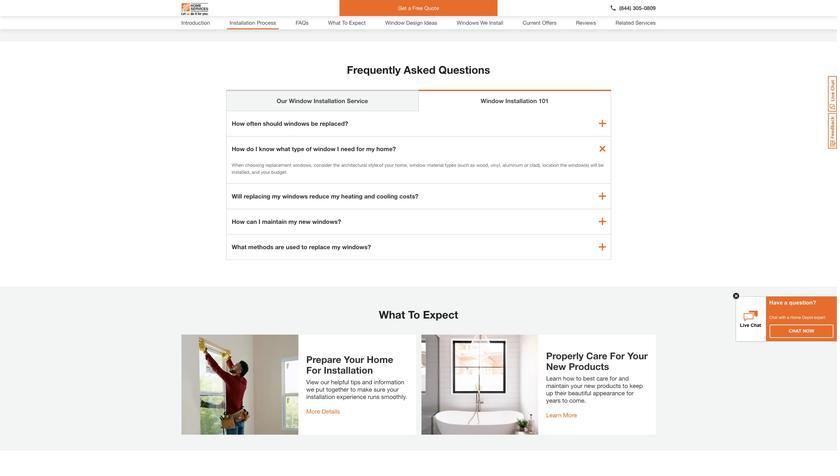 Task type: vqa. For each thing, say whether or not it's contained in the screenshot.
Replaced?
yes



Task type: locate. For each thing, give the bounding box(es) containing it.
what for frequently asked questions
[[379, 309, 405, 321]]

be inside when choosing replacement windows, consider the architectural style of your home, window material types (such as wood, vinyl, aluminum or clad), location the window(s) will be installed, and your budget.
[[599, 162, 604, 168]]

design
[[406, 19, 423, 26]]

keep
[[630, 383, 643, 390]]

bathtub with large window in the background; orange toolbelt icon image
[[421, 335, 538, 435]]

details
[[322, 408, 340, 416]]

home inside prepare your home for installation
[[367, 355, 393, 366]]

learn down new
[[546, 375, 562, 383]]

a right get
[[408, 5, 411, 11]]

window
[[313, 145, 336, 153], [410, 162, 426, 168]]

as
[[470, 162, 475, 168]]

make
[[358, 386, 372, 394]]

your right "sure" at the left of page
[[387, 386, 399, 394]]

new inside learn how to best care for and maintain your new products to keep up their beautiful appearance for years to come.
[[584, 383, 596, 390]]

installation
[[230, 19, 255, 26], [314, 97, 345, 105], [506, 97, 537, 105], [324, 365, 373, 376]]

window
[[385, 19, 405, 26], [289, 97, 312, 105], [481, 97, 504, 105]]

expert.
[[814, 316, 827, 321]]

will
[[591, 162, 597, 168]]

2 vertical spatial how
[[232, 218, 245, 226]]

replacement
[[266, 162, 292, 168]]

properly
[[546, 351, 584, 362]]

0 vertical spatial a
[[408, 5, 411, 11]]

home left depot
[[791, 316, 801, 321]]

our window installation service
[[277, 97, 368, 105]]

1 horizontal spatial window
[[410, 162, 426, 168]]

1 vertical spatial window
[[410, 162, 426, 168]]

0 horizontal spatial windows?
[[312, 218, 341, 226]]

0 horizontal spatial for
[[357, 145, 365, 153]]

expect
[[349, 19, 366, 26], [423, 309, 458, 321]]

for right care
[[610, 375, 617, 383]]

1 horizontal spatial i
[[259, 218, 260, 226]]

1 horizontal spatial new
[[584, 383, 596, 390]]

service
[[347, 97, 368, 105]]

new left care
[[584, 383, 596, 390]]

2 how from the top
[[232, 145, 245, 153]]

2 vertical spatial a
[[787, 316, 790, 321]]

3 how from the top
[[232, 218, 245, 226]]

0 vertical spatial how
[[232, 120, 245, 127]]

my right replace
[[332, 244, 341, 251]]

learn more link
[[546, 412, 577, 419]]

1 vertical spatial new
[[584, 383, 596, 390]]

1 horizontal spatial of
[[379, 162, 383, 168]]

0 vertical spatial to
[[342, 19, 348, 26]]

material
[[427, 162, 444, 168]]

0 horizontal spatial what to expect
[[328, 19, 366, 26]]

are
[[275, 244, 284, 251]]

your up "keep"
[[628, 351, 648, 362]]

1 horizontal spatial home
[[791, 316, 801, 321]]

0 vertical spatial windows?
[[312, 218, 341, 226]]

window install enhanced before after1 desktop image
[[216, 0, 622, 10]]

products
[[569, 362, 609, 373]]

to left the make
[[351, 386, 356, 394]]

and right tips
[[362, 379, 372, 386]]

to right years
[[563, 397, 568, 405]]

1 horizontal spatial what
[[328, 19, 341, 26]]

1 horizontal spatial your
[[628, 351, 648, 362]]

a inside the get a free quote button
[[408, 5, 411, 11]]

windows right should
[[284, 120, 309, 127]]

used
[[286, 244, 300, 251]]

what methods are used to replace my windows?
[[232, 244, 371, 251]]

your left best
[[571, 383, 583, 390]]

1 vertical spatial of
[[379, 162, 383, 168]]

1 learn from the top
[[546, 375, 562, 383]]

quote
[[425, 5, 439, 11]]

windows?
[[312, 218, 341, 226], [342, 244, 371, 251]]

1 horizontal spatial for
[[610, 375, 617, 383]]

my right replacing
[[272, 193, 281, 200]]

(844)
[[619, 5, 632, 11]]

1 how from the top
[[232, 120, 245, 127]]

a window installer installing a new remodel window; orange checklist icon image
[[181, 335, 298, 435]]

0 horizontal spatial your
[[344, 355, 364, 366]]

new
[[546, 362, 566, 373]]

asked
[[404, 63, 436, 76]]

i
[[256, 145, 257, 153], [337, 145, 339, 153], [259, 218, 260, 226]]

2 horizontal spatial for
[[627, 390, 634, 397]]

0 vertical spatial for
[[610, 351, 625, 362]]

reduce
[[310, 193, 329, 200]]

a right the have
[[785, 300, 788, 307]]

2 horizontal spatial what
[[379, 309, 405, 321]]

0 vertical spatial maintain
[[262, 218, 287, 226]]

to right used on the left bottom of the page
[[302, 244, 307, 251]]

home?
[[377, 145, 396, 153]]

home up the information
[[367, 355, 393, 366]]

2 vertical spatial for
[[627, 390, 634, 397]]

the right consider
[[333, 162, 340, 168]]

1 vertical spatial home
[[367, 355, 393, 366]]

0 horizontal spatial the
[[333, 162, 340, 168]]

learn inside learn how to best care for and maintain your new products to keep up their beautiful appearance for years to come.
[[546, 375, 562, 383]]

1 vertical spatial maintain
[[546, 383, 569, 390]]

1 vertical spatial for
[[610, 375, 617, 383]]

for right need
[[357, 145, 365, 153]]

1 vertical spatial what to expect
[[379, 309, 458, 321]]

1 vertical spatial what
[[232, 244, 247, 251]]

to left "keep"
[[623, 383, 628, 390]]

0 horizontal spatial of
[[306, 145, 312, 153]]

0 horizontal spatial i
[[256, 145, 257, 153]]

for
[[357, 145, 365, 153], [610, 375, 617, 383], [627, 390, 634, 397]]

0 vertical spatial be
[[311, 120, 318, 127]]

1 vertical spatial learn
[[546, 412, 562, 419]]

be left replaced?
[[311, 120, 318, 127]]

1 horizontal spatial expect
[[423, 309, 458, 321]]

beautiful
[[568, 390, 592, 397]]

how left can
[[232, 218, 245, 226]]

1 vertical spatial windows?
[[342, 244, 371, 251]]

1 horizontal spatial what to expect
[[379, 309, 458, 321]]

0 vertical spatial what
[[328, 19, 341, 26]]

should
[[263, 120, 282, 127]]

learn
[[546, 375, 562, 383], [546, 412, 562, 419]]

a
[[408, 5, 411, 11], [785, 300, 788, 307], [787, 316, 790, 321]]

care
[[597, 375, 608, 383]]

what
[[328, 19, 341, 26], [232, 244, 247, 251], [379, 309, 405, 321]]

1 horizontal spatial maintain
[[546, 383, 569, 390]]

and
[[252, 169, 260, 175], [364, 193, 375, 200], [619, 375, 629, 383], [362, 379, 372, 386]]

clad),
[[530, 162, 541, 168]]

vinyl,
[[491, 162, 502, 168]]

to inside view our helpful tips and information we put together to make sure your installation experience runs smoothly.
[[351, 386, 356, 394]]

1 vertical spatial a
[[785, 300, 788, 307]]

windows left 'reduce'
[[282, 193, 308, 200]]

(such
[[458, 162, 469, 168]]

1 horizontal spatial to
[[408, 309, 420, 321]]

installed,
[[232, 169, 250, 175]]

home
[[791, 316, 801, 321], [367, 355, 393, 366]]

i right can
[[259, 218, 260, 226]]

wood,
[[477, 162, 490, 168]]

your up tips
[[344, 355, 364, 366]]

a for question?
[[785, 300, 788, 307]]

0 horizontal spatial expect
[[349, 19, 366, 26]]

feedback link image
[[828, 113, 837, 149]]

current
[[523, 19, 541, 26]]

we
[[480, 19, 488, 26]]

1 vertical spatial be
[[599, 162, 604, 168]]

learn down years
[[546, 412, 562, 419]]

of right type
[[306, 145, 312, 153]]

location
[[543, 162, 559, 168]]

maintain right can
[[262, 218, 287, 226]]

your inside view our helpful tips and information we put together to make sure your installation experience runs smoothly.
[[387, 386, 399, 394]]

0 horizontal spatial maintain
[[262, 218, 287, 226]]

0 horizontal spatial for
[[306, 365, 321, 376]]

1 horizontal spatial window
[[385, 19, 405, 26]]

2 learn from the top
[[546, 412, 562, 419]]

ideas
[[424, 19, 437, 26]]

window installation 101
[[481, 97, 549, 105]]

your
[[628, 351, 648, 362], [344, 355, 364, 366]]

of
[[306, 145, 312, 153], [379, 162, 383, 168]]

what
[[276, 145, 290, 153]]

prepare
[[306, 355, 341, 366]]

0 horizontal spatial new
[[299, 218, 311, 226]]

maintain up years
[[546, 383, 569, 390]]

1 horizontal spatial windows?
[[342, 244, 371, 251]]

replaced?
[[320, 120, 348, 127]]

0 vertical spatial what to expect
[[328, 19, 366, 26]]

learn how to best care for and maintain your new products to keep up their beautiful appearance for years to come.
[[546, 375, 643, 405]]

0 horizontal spatial home
[[367, 355, 393, 366]]

what for how can i maintain my new windows?
[[232, 244, 247, 251]]

windows,
[[293, 162, 313, 168]]

my
[[366, 145, 375, 153], [272, 193, 281, 200], [331, 193, 340, 200], [289, 218, 297, 226], [332, 244, 341, 251]]

i left need
[[337, 145, 339, 153]]

window up consider
[[313, 145, 336, 153]]

new up what methods are used to replace my windows?
[[299, 218, 311, 226]]

with
[[779, 316, 786, 321]]

0 vertical spatial for
[[357, 145, 365, 153]]

information
[[374, 379, 404, 386]]

1 horizontal spatial be
[[599, 162, 604, 168]]

and left "keep"
[[619, 375, 629, 383]]

your
[[385, 162, 394, 168], [261, 169, 270, 175], [571, 383, 583, 390], [387, 386, 399, 394]]

0 vertical spatial learn
[[546, 375, 562, 383]]

2 horizontal spatial window
[[481, 97, 504, 105]]

to
[[342, 19, 348, 26], [408, 309, 420, 321]]

how left often
[[232, 120, 245, 127]]

for right appearance
[[627, 390, 634, 397]]

new
[[299, 218, 311, 226], [584, 383, 596, 390]]

0 vertical spatial windows
[[284, 120, 309, 127]]

replace
[[309, 244, 330, 251]]

0 horizontal spatial be
[[311, 120, 318, 127]]

0 horizontal spatial window
[[313, 145, 336, 153]]

0809
[[644, 5, 656, 11]]

0 vertical spatial expect
[[349, 19, 366, 26]]

type
[[292, 145, 304, 153]]

your inside prepare your home for installation
[[344, 355, 364, 366]]

get a free quote button
[[340, 0, 498, 16]]

how
[[232, 120, 245, 127], [232, 145, 245, 153], [232, 218, 245, 226]]

1 horizontal spatial for
[[610, 351, 625, 362]]

2 vertical spatial what
[[379, 309, 405, 321]]

of right style on the left top of page
[[379, 162, 383, 168]]

how left do
[[232, 145, 245, 153]]

be right will
[[599, 162, 604, 168]]

more down installation
[[306, 408, 320, 416]]

smoothly.
[[381, 394, 407, 401]]

free
[[413, 5, 423, 11]]

i right do
[[256, 145, 257, 153]]

1 vertical spatial for
[[306, 365, 321, 376]]

a right 'with'
[[787, 316, 790, 321]]

for right care
[[610, 351, 625, 362]]

0 horizontal spatial what
[[232, 244, 247, 251]]

can
[[247, 218, 257, 226]]

introduction
[[181, 19, 210, 26]]

installation up tips
[[324, 365, 373, 376]]

chat now
[[789, 329, 815, 334]]

1 vertical spatial how
[[232, 145, 245, 153]]

1 horizontal spatial the
[[561, 162, 567, 168]]

window right home,
[[410, 162, 426, 168]]

1 vertical spatial windows
[[282, 193, 308, 200]]

more down come.
[[563, 412, 577, 419]]

for up view
[[306, 365, 321, 376]]

have
[[770, 300, 783, 307]]

and down the 'choosing'
[[252, 169, 260, 175]]

the right location
[[561, 162, 567, 168]]

architectural
[[341, 162, 367, 168]]



Task type: describe. For each thing, give the bounding box(es) containing it.
learn more
[[546, 412, 577, 419]]

chat with a home depot expert.
[[770, 316, 827, 321]]

installation
[[306, 394, 335, 401]]

when choosing replacement windows, consider the architectural style of your home, window material types (such as wood, vinyl, aluminum or clad), location the window(s) will be installed, and your budget.
[[232, 162, 604, 175]]

your left home,
[[385, 162, 394, 168]]

will replacing my windows reduce my heating and cooling costs?
[[232, 193, 419, 200]]

my right 'reduce'
[[331, 193, 340, 200]]

2 horizontal spatial i
[[337, 145, 339, 153]]

view our helpful tips and information we put together to make sure your installation experience runs smoothly.
[[306, 379, 407, 401]]

view
[[306, 379, 319, 386]]

types
[[445, 162, 457, 168]]

replacing
[[244, 193, 270, 200]]

maintain inside learn how to best care for and maintain your new products to keep up their beautiful appearance for years to come.
[[546, 383, 569, 390]]

know
[[259, 145, 275, 153]]

chat
[[789, 329, 802, 334]]

window for window design ideas
[[385, 19, 405, 26]]

to right how
[[576, 375, 582, 383]]

for inside 'properly care for your new products'
[[610, 351, 625, 362]]

do it for you logo image
[[181, 0, 208, 18]]

101
[[539, 97, 549, 105]]

1 vertical spatial expect
[[423, 309, 458, 321]]

consider
[[314, 162, 332, 168]]

0 vertical spatial new
[[299, 218, 311, 226]]

i for how do i know what type of window i need for my home?
[[256, 145, 257, 153]]

choosing
[[245, 162, 264, 168]]

related services
[[616, 19, 656, 26]]

1 horizontal spatial more
[[563, 412, 577, 419]]

properly care for your new products
[[546, 351, 648, 373]]

how do i know what type of window i need for my home?
[[232, 145, 396, 153]]

costs?
[[400, 193, 419, 200]]

install
[[489, 19, 503, 26]]

live chat image
[[828, 76, 837, 112]]

often
[[247, 120, 261, 127]]

methods
[[248, 244, 274, 251]]

appearance
[[593, 390, 625, 397]]

a for free
[[408, 5, 411, 11]]

current offers
[[523, 19, 557, 26]]

runs
[[368, 394, 380, 401]]

0 vertical spatial home
[[791, 316, 801, 321]]

now
[[803, 329, 815, 334]]

experience
[[337, 394, 366, 401]]

will
[[232, 193, 242, 200]]

get a free quote
[[398, 5, 439, 11]]

of inside when choosing replacement windows, consider the architectural style of your home, window material types (such as wood, vinyl, aluminum or clad), location the window(s) will be installed, and your budget.
[[379, 162, 383, 168]]

your inside learn how to best care for and maintain your new products to keep up their beautiful appearance for years to come.
[[571, 383, 583, 390]]

1 the from the left
[[333, 162, 340, 168]]

my left home?
[[366, 145, 375, 153]]

prepare your home for installation
[[306, 355, 393, 376]]

305-
[[633, 5, 644, 11]]

windows
[[457, 19, 479, 26]]

have a question?
[[770, 300, 817, 307]]

my up used on the left bottom of the page
[[289, 218, 297, 226]]

or
[[524, 162, 529, 168]]

installation left 101
[[506, 97, 537, 105]]

helpful
[[331, 379, 349, 386]]

installation inside prepare your home for installation
[[324, 365, 373, 376]]

our
[[321, 379, 330, 386]]

care
[[586, 351, 608, 362]]

tips
[[351, 379, 361, 386]]

their
[[555, 390, 567, 397]]

learn for learn how to best care for and maintain your new products to keep up their beautiful appearance for years to come.
[[546, 375, 562, 383]]

windows for reduce
[[282, 193, 308, 200]]

up
[[546, 390, 553, 397]]

(844) 305-0809 link
[[610, 4, 656, 12]]

learn for learn more
[[546, 412, 562, 419]]

depot
[[803, 316, 813, 321]]

faqs
[[296, 19, 309, 26]]

2 the from the left
[[561, 162, 567, 168]]

installation left process at the left of page
[[230, 19, 255, 26]]

how for how often should windows be replaced?
[[232, 120, 245, 127]]

chat now link
[[770, 326, 833, 338]]

how often should windows be replaced?
[[232, 120, 348, 127]]

and inside learn how to best care for and maintain your new products to keep up their beautiful appearance for years to come.
[[619, 375, 629, 383]]

i for how can i maintain my new windows?
[[259, 218, 260, 226]]

more details
[[306, 408, 340, 416]]

how for how do i know what type of window i need for my home?
[[232, 145, 245, 153]]

window inside when choosing replacement windows, consider the architectural style of your home, window material types (such as wood, vinyl, aluminum or clad), location the window(s) will be installed, and your budget.
[[410, 162, 426, 168]]

home,
[[395, 162, 408, 168]]

how
[[563, 375, 575, 383]]

installation up replaced?
[[314, 97, 345, 105]]

questions
[[439, 63, 490, 76]]

together
[[326, 386, 349, 394]]

budget.
[[271, 169, 288, 175]]

and left "cooling"
[[364, 193, 375, 200]]

for inside prepare your home for installation
[[306, 365, 321, 376]]

how for how can i maintain my new windows?
[[232, 218, 245, 226]]

0 horizontal spatial to
[[342, 19, 348, 26]]

0 vertical spatial window
[[313, 145, 336, 153]]

0 horizontal spatial more
[[306, 408, 320, 416]]

question?
[[789, 300, 817, 307]]

0 horizontal spatial window
[[289, 97, 312, 105]]

when
[[232, 162, 244, 168]]

products
[[597, 383, 621, 390]]

frequently
[[347, 63, 401, 76]]

related
[[616, 19, 634, 26]]

best
[[583, 375, 595, 383]]

window for window installation 101
[[481, 97, 504, 105]]

style
[[368, 162, 378, 168]]

and inside view our helpful tips and information we put together to make sure your installation experience runs smoothly.
[[362, 379, 372, 386]]

need
[[341, 145, 355, 153]]

get
[[398, 5, 407, 11]]

do
[[247, 145, 254, 153]]

your down the 'choosing'
[[261, 169, 270, 175]]

and inside when choosing replacement windows, consider the architectural style of your home, window material types (such as wood, vinyl, aluminum or clad), location the window(s) will be installed, and your budget.
[[252, 169, 260, 175]]

heating
[[341, 193, 363, 200]]

process
[[257, 19, 276, 26]]

window(s)
[[568, 162, 589, 168]]

we
[[306, 386, 314, 394]]

window design ideas
[[385, 19, 437, 26]]

your inside 'properly care for your new products'
[[628, 351, 648, 362]]

frequently asked questions
[[347, 63, 490, 76]]

0 vertical spatial of
[[306, 145, 312, 153]]

how can i maintain my new windows?
[[232, 218, 341, 226]]

windows for be
[[284, 120, 309, 127]]

1 vertical spatial to
[[408, 309, 420, 321]]

services
[[636, 19, 656, 26]]

our
[[277, 97, 287, 105]]



